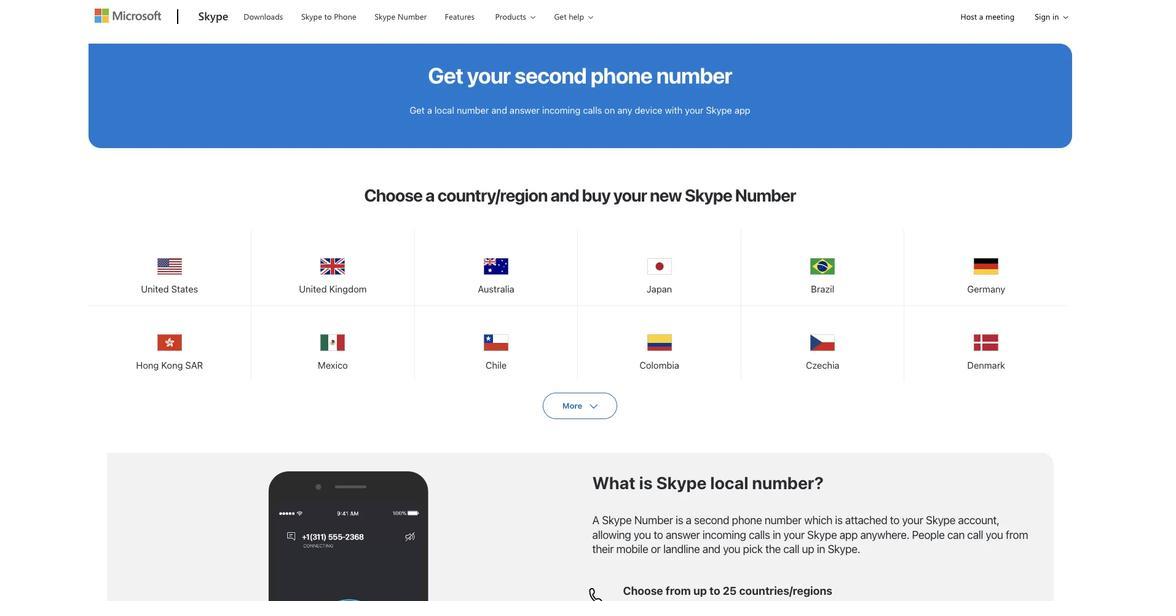 Task type: describe. For each thing, give the bounding box(es) containing it.
any
[[618, 105, 633, 116]]

get for get a local number and answer incoming calls on any device with your skype app
[[410, 105, 425, 116]]

calls inside a skype number is a second phone number which is attached to your skype account, allowing you to answer incoming calls in your skype app anywhere. people can call you from their mobile or landline and you pick the call up in skype.
[[749, 529, 770, 542]]

a inside a skype number is a second phone number which is attached to your skype account, allowing you to answer incoming calls in your skype app anywhere. people can call you from their mobile or landline and you pick the call up in skype.
[[686, 514, 692, 527]]

dk image
[[974, 331, 999, 356]]

get help
[[554, 11, 584, 22]]

kong
[[161, 360, 183, 371]]

chile link
[[415, 306, 578, 380]]

chile
[[486, 360, 507, 371]]

denmark
[[968, 360, 1006, 371]]

0 horizontal spatial number
[[457, 105, 489, 116]]

help
[[569, 11, 584, 22]]

can
[[948, 529, 965, 542]]

phone inside a skype number is a second phone number which is attached to your skype account, allowing you to answer incoming calls in your skype app anywhere. people can call you from their mobile or landline and you pick the call up in skype.
[[732, 514, 762, 527]]

which
[[805, 514, 833, 527]]

second inside a skype number is a second phone number which is attached to your skype account, allowing you to answer incoming calls in your skype app anywhere. people can call you from their mobile or landline and you pick the call up in skype.
[[694, 514, 730, 527]]

in inside "dropdown button"
[[1053, 11, 1059, 22]]

cz image
[[811, 331, 835, 356]]

australia
[[478, 284, 515, 295]]

choose for choose from up to 25 countries/regions
[[623, 585, 663, 598]]

0 vertical spatial call
[[968, 529, 984, 542]]

0 horizontal spatial you
[[634, 529, 651, 542]]

a
[[593, 514, 600, 527]]

get for get help
[[554, 11, 567, 22]]

get a local number and answer incoming calls on any device with your skype app
[[410, 105, 751, 116]]

anywhere.
[[861, 529, 910, 542]]

pick
[[743, 543, 763, 556]]

japan
[[647, 284, 672, 295]]

to left 25
[[710, 585, 721, 598]]

host a meeting link
[[951, 1, 1026, 32]]

united states
[[141, 284, 198, 295]]

a skype number is a second phone number which is attached to your skype account, allowing you to answer incoming calls in your skype app anywhere. people can call you from their mobile or landline and you pick the call up in skype.
[[593, 514, 1029, 556]]

or
[[651, 543, 661, 556]]

australia link
[[415, 230, 578, 304]]

brazil link
[[742, 230, 904, 304]]

states
[[171, 284, 198, 295]]

colombia link
[[578, 306, 741, 380]]

mexico link
[[252, 306, 414, 380]]

country/region
[[438, 185, 548, 206]]

2 horizontal spatial number
[[735, 185, 796, 206]]

from inside a skype number is a second phone number which is attached to your skype account, allowing you to answer incoming calls in your skype app anywhere. people can call you from their mobile or landline and you pick the call up in skype.
[[1006, 529, 1029, 542]]

us image
[[157, 255, 182, 279]]

mx image
[[321, 331, 345, 356]]

products button
[[485, 1, 546, 32]]

united kingdom
[[299, 284, 367, 295]]

number inside a skype number is a second phone number which is attached to your skype account, allowing you to answer incoming calls in your skype app anywhere. people can call you from their mobile or landline and you pick the call up in skype.
[[635, 514, 673, 527]]

downloads
[[244, 11, 283, 22]]

germany
[[968, 284, 1006, 295]]

up inside a skype number is a second phone number which is attached to your skype account, allowing you to answer incoming calls in your skype app anywhere. people can call you from their mobile or landline and you pick the call up in skype.
[[802, 543, 815, 556]]

gb image
[[321, 255, 345, 279]]

more
[[563, 401, 583, 411]]

app inside a skype number is a second phone number which is attached to your skype account, allowing you to answer incoming calls in your skype app anywhere. people can call you from their mobile or landline and you pick the call up in skype.
[[840, 529, 858, 542]]

incoming inside a skype number is a second phone number which is attached to your skype account, allowing you to answer incoming calls in your skype app anywhere. people can call you from their mobile or landline and you pick the call up in skype.
[[703, 529, 747, 542]]

hong
[[136, 360, 159, 371]]

cl image
[[484, 331, 509, 356]]

0 vertical spatial local
[[435, 105, 454, 116]]

0 horizontal spatial is
[[639, 473, 653, 493]]

united for united kingdom
[[299, 284, 327, 295]]

1 vertical spatial from
[[666, 585, 691, 598]]

0 horizontal spatial calls
[[583, 105, 602, 116]]

czechia link
[[742, 306, 904, 380]]

to up anywhere. in the bottom of the page
[[890, 514, 900, 527]]

0 horizontal spatial in
[[773, 529, 781, 542]]

more button
[[543, 393, 618, 420]]

0 horizontal spatial answer
[[510, 105, 540, 116]]

hong kong sar link
[[88, 306, 251, 380]]

allowing
[[593, 529, 631, 542]]

0 horizontal spatial second
[[515, 62, 587, 89]]

countries/regions
[[740, 585, 833, 598]]

skype number
[[375, 11, 427, 22]]

1 horizontal spatial is
[[676, 514, 684, 527]]

de image
[[974, 255, 999, 279]]

host a meeting
[[961, 11, 1015, 22]]

germany link
[[905, 230, 1068, 304]]

new
[[650, 185, 682, 206]]

answer inside a skype number is a second phone number which is attached to your skype account, allowing you to answer incoming calls in your skype app anywhere. people can call you from their mobile or landline and you pick the call up in skype.
[[666, 529, 700, 542]]

skype.
[[828, 543, 861, 556]]

a for get
[[427, 105, 432, 116]]

0 horizontal spatial app
[[735, 105, 751, 116]]

1 horizontal spatial number
[[657, 62, 732, 89]]

products
[[495, 11, 526, 22]]

united kingdom link
[[252, 230, 414, 304]]

united states link
[[88, 230, 251, 304]]



Task type: locate. For each thing, give the bounding box(es) containing it.
2 vertical spatial and
[[703, 543, 721, 556]]

2 horizontal spatial number
[[765, 514, 802, 527]]

kingdom
[[329, 284, 367, 295]]

get your second phone number
[[428, 62, 732, 89]]

1 horizontal spatial you
[[723, 543, 741, 556]]

in right sign
[[1053, 11, 1059, 22]]

0 horizontal spatial up
[[694, 585, 707, 598]]

skype number link
[[369, 1, 432, 30]]

0 vertical spatial second
[[515, 62, 587, 89]]

0 vertical spatial incoming
[[542, 105, 581, 116]]

1 horizontal spatial in
[[817, 543, 825, 556]]

czechia
[[806, 360, 840, 371]]

0 vertical spatial and
[[492, 105, 507, 116]]

1 vertical spatial up
[[694, 585, 707, 598]]

1 vertical spatial calls
[[749, 529, 770, 542]]

0 vertical spatial get
[[554, 11, 567, 22]]

incoming
[[542, 105, 581, 116], [703, 529, 747, 542]]

united
[[141, 284, 169, 295], [299, 284, 327, 295]]

phone up pick
[[732, 514, 762, 527]]

1 vertical spatial phone
[[732, 514, 762, 527]]

calls
[[583, 105, 602, 116], [749, 529, 770, 542]]

0 vertical spatial up
[[802, 543, 815, 556]]

0 horizontal spatial and
[[492, 105, 507, 116]]

number
[[398, 11, 427, 22], [735, 185, 796, 206], [635, 514, 673, 527]]

brazil
[[811, 284, 835, 295]]

up left 25
[[694, 585, 707, 598]]

is up the landline
[[676, 514, 684, 527]]

number inside a skype number is a second phone number which is attached to your skype account, allowing you to answer incoming calls in your skype app anywhere. people can call you from their mobile or landline and you pick the call up in skype.
[[765, 514, 802, 527]]

1 vertical spatial app
[[840, 529, 858, 542]]

0 vertical spatial number
[[398, 11, 427, 22]]

0 vertical spatial answer
[[510, 105, 540, 116]]

host
[[961, 11, 978, 22]]

united down us image
[[141, 284, 169, 295]]

1 vertical spatial call
[[784, 543, 800, 556]]

1 horizontal spatial call
[[968, 529, 984, 542]]

hong kong sar
[[136, 360, 203, 371]]

your
[[467, 62, 511, 89], [685, 105, 704, 116], [614, 185, 647, 206], [903, 514, 924, 527], [784, 529, 805, 542]]

their
[[593, 543, 614, 556]]

you left pick
[[723, 543, 741, 556]]

meeting
[[986, 11, 1015, 22]]

1 horizontal spatial and
[[551, 185, 579, 206]]

second
[[515, 62, 587, 89], [694, 514, 730, 527]]

a
[[980, 11, 984, 22], [427, 105, 432, 116], [426, 185, 435, 206], [686, 514, 692, 527]]

1 vertical spatial in
[[773, 529, 781, 542]]

jp image
[[647, 255, 672, 279]]

call down account,
[[968, 529, 984, 542]]

device
[[635, 105, 663, 116]]

denmark link
[[905, 306, 1068, 380]]

1 horizontal spatial choose
[[623, 585, 663, 598]]

1 horizontal spatial second
[[694, 514, 730, 527]]

choose
[[364, 185, 423, 206], [623, 585, 663, 598]]

2 horizontal spatial and
[[703, 543, 721, 556]]

get for get your second phone number
[[428, 62, 463, 89]]

and inside a skype number is a second phone number which is attached to your skype account, allowing you to answer incoming calls in your skype app anywhere. people can call you from their mobile or landline and you pick the call up in skype.
[[703, 543, 721, 556]]

to
[[325, 11, 332, 22], [890, 514, 900, 527], [654, 529, 663, 542], [710, 585, 721, 598]]

microsoft image
[[94, 9, 161, 23]]

calls up pick
[[749, 529, 770, 542]]

phone
[[591, 62, 653, 89], [732, 514, 762, 527]]

call
[[968, 529, 984, 542], [784, 543, 800, 556]]

0 horizontal spatial phone
[[591, 62, 653, 89]]

0 horizontal spatial number
[[398, 11, 427, 22]]

1 vertical spatial choose
[[623, 585, 663, 598]]

skype to phone
[[301, 11, 356, 22]]

0 vertical spatial number
[[657, 62, 732, 89]]

account,
[[959, 514, 1000, 527]]

in up the
[[773, 529, 781, 542]]

1 vertical spatial number
[[457, 105, 489, 116]]

0 vertical spatial in
[[1053, 11, 1059, 22]]

1 horizontal spatial number
[[635, 514, 673, 527]]

hk image
[[157, 331, 182, 356]]

calls left on
[[583, 105, 602, 116]]

people
[[912, 529, 945, 542]]

second down what is skype local number?
[[694, 514, 730, 527]]

0 horizontal spatial incoming
[[542, 105, 581, 116]]

from down the landline
[[666, 585, 691, 598]]

number?
[[752, 473, 824, 493]]

0 vertical spatial app
[[735, 105, 751, 116]]

1 horizontal spatial united
[[299, 284, 327, 295]]

colombia
[[640, 360, 680, 371]]

landline
[[664, 543, 700, 556]]

is
[[639, 473, 653, 493], [676, 514, 684, 527], [835, 514, 843, 527]]

in
[[1053, 11, 1059, 22], [773, 529, 781, 542], [817, 543, 825, 556]]

attached
[[846, 514, 888, 527]]

you
[[634, 529, 651, 542], [986, 529, 1004, 542], [723, 543, 741, 556]]

2 horizontal spatial you
[[986, 529, 1004, 542]]

mobile
[[617, 543, 649, 556]]

a for choose
[[426, 185, 435, 206]]

2 horizontal spatial get
[[554, 11, 567, 22]]

skype link
[[192, 1, 235, 34]]

2 vertical spatial in
[[817, 543, 825, 556]]

answer
[[510, 105, 540, 116], [666, 529, 700, 542]]

up down which
[[802, 543, 815, 556]]

1 vertical spatial answer
[[666, 529, 700, 542]]

1 united from the left
[[141, 284, 169, 295]]

0 horizontal spatial call
[[784, 543, 800, 556]]

is right what
[[639, 473, 653, 493]]

2 vertical spatial number
[[765, 514, 802, 527]]

25
[[723, 585, 737, 598]]

choose a country/region and buy your new skype number
[[364, 185, 796, 206]]

and
[[492, 105, 507, 116], [551, 185, 579, 206], [703, 543, 721, 556]]

you up mobile on the right
[[634, 529, 651, 542]]

in left skype.
[[817, 543, 825, 556]]

to up or
[[654, 529, 663, 542]]

1 horizontal spatial answer
[[666, 529, 700, 542]]

incoming down get your second phone number at the top
[[542, 105, 581, 116]]

features
[[445, 11, 475, 22]]

co image
[[647, 331, 672, 356]]

from right can
[[1006, 529, 1029, 542]]

1 horizontal spatial get
[[428, 62, 463, 89]]

second up get a local number and answer incoming calls on any device with your skype app
[[515, 62, 587, 89]]

app
[[735, 105, 751, 116], [840, 529, 858, 542]]

1 horizontal spatial up
[[802, 543, 815, 556]]

you down account,
[[986, 529, 1004, 542]]

get inside dropdown button
[[554, 11, 567, 22]]

skype to phone link
[[296, 1, 362, 30]]

1 vertical spatial incoming
[[703, 529, 747, 542]]

0 horizontal spatial choose
[[364, 185, 423, 206]]

sign
[[1035, 11, 1051, 22]]

mexico
[[318, 360, 348, 371]]

local
[[435, 105, 454, 116], [711, 473, 749, 493]]

2 vertical spatial number
[[635, 514, 673, 527]]

1 horizontal spatial incoming
[[703, 529, 747, 542]]

sign in
[[1035, 11, 1059, 22]]

au image
[[484, 255, 509, 279]]

1 horizontal spatial app
[[840, 529, 858, 542]]

what is skype local number?
[[593, 473, 824, 493]]

to left phone
[[325, 11, 332, 22]]

what
[[593, 473, 636, 493]]

0 vertical spatial choose
[[364, 185, 423, 206]]

get help button
[[544, 1, 603, 32]]

japan link
[[578, 230, 741, 304]]

with
[[665, 105, 683, 116]]

1 horizontal spatial from
[[1006, 529, 1029, 542]]

skype
[[198, 9, 228, 23], [301, 11, 322, 22], [375, 11, 396, 22], [706, 105, 732, 116], [685, 185, 732, 206], [657, 473, 707, 493], [602, 514, 632, 527], [926, 514, 956, 527], [808, 529, 837, 542]]

1 horizontal spatial local
[[711, 473, 749, 493]]

up
[[802, 543, 815, 556], [694, 585, 707, 598]]

united down gb image
[[299, 284, 327, 295]]

number
[[657, 62, 732, 89], [457, 105, 489, 116], [765, 514, 802, 527]]

1 vertical spatial second
[[694, 514, 730, 527]]

0 vertical spatial phone
[[591, 62, 653, 89]]

br image
[[811, 255, 835, 279]]

1 vertical spatial number
[[735, 185, 796, 206]]

phone up 'any'
[[591, 62, 653, 89]]

downloads link
[[238, 1, 289, 30]]

0 horizontal spatial united
[[141, 284, 169, 295]]

2 horizontal spatial in
[[1053, 11, 1059, 22]]

is right which
[[835, 514, 843, 527]]

0 vertical spatial calls
[[583, 105, 602, 116]]

features link
[[440, 1, 480, 30]]

choose for choose a country/region and buy your new skype number
[[364, 185, 423, 206]]

choose from up to 25 countries/regions
[[623, 585, 833, 598]]

0 horizontal spatial local
[[435, 105, 454, 116]]

1 vertical spatial and
[[551, 185, 579, 206]]

call right the
[[784, 543, 800, 556]]

0 vertical spatial from
[[1006, 529, 1029, 542]]

1 vertical spatial get
[[428, 62, 463, 89]]

on
[[605, 105, 615, 116]]

united for united states
[[141, 284, 169, 295]]

a for host
[[980, 11, 984, 22]]

2 united from the left
[[299, 284, 327, 295]]

2 vertical spatial get
[[410, 105, 425, 116]]

1 horizontal spatial phone
[[732, 514, 762, 527]]

sar
[[185, 360, 203, 371]]

2 horizontal spatial is
[[835, 514, 843, 527]]

1 vertical spatial local
[[711, 473, 749, 493]]

1 horizontal spatial calls
[[749, 529, 770, 542]]

sign in button
[[1026, 1, 1072, 32]]

choose a country/region and buy your new skype number element
[[88, 230, 1072, 383]]

the
[[766, 543, 781, 556]]

incoming up pick
[[703, 529, 747, 542]]

buy
[[582, 185, 611, 206]]

0 horizontal spatial from
[[666, 585, 691, 598]]

0 horizontal spatial get
[[410, 105, 425, 116]]

phone
[[334, 11, 356, 22]]



Task type: vqa. For each thing, say whether or not it's contained in the screenshot.
Microsoft Account link
no



